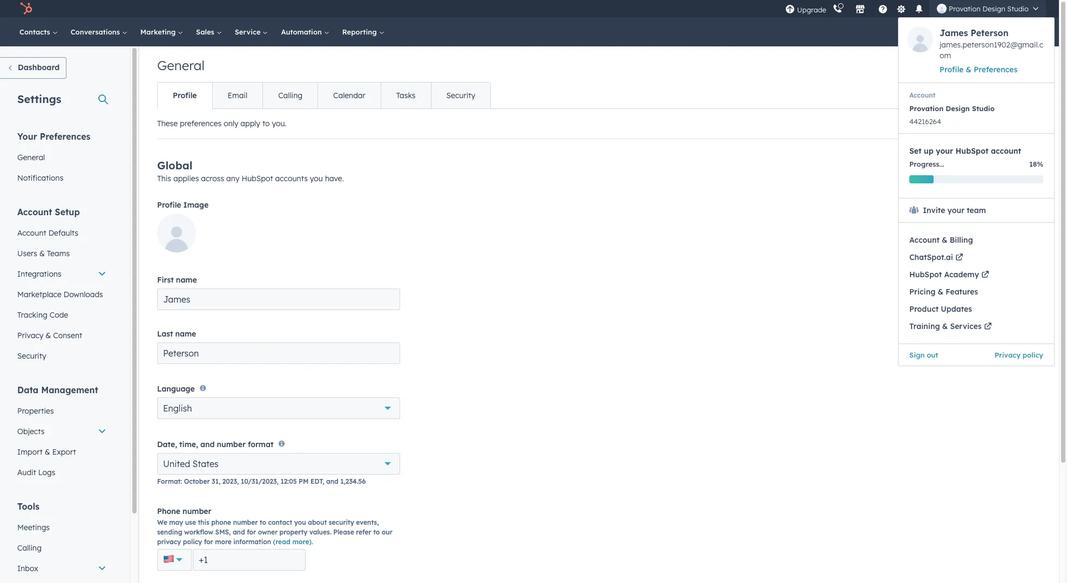 Task type: vqa. For each thing, say whether or not it's contained in the screenshot.
'menu'
no



Task type: locate. For each thing, give the bounding box(es) containing it.
0 vertical spatial hubspot
[[956, 146, 989, 156]]

2 horizontal spatial and
[[326, 478, 338, 486]]

and inside we may use this phone number to contact you about security events, sending workflow sms, and for owner property values. please refer to our privacy policy for more information
[[233, 529, 245, 537]]

2 vertical spatial profile
[[157, 200, 181, 210]]

name right the first
[[176, 275, 197, 285]]

your left team
[[948, 206, 965, 215]]

policy inside we may use this phone number to contact you about security events, sending workflow sms, and for owner property values. please refer to our privacy policy for more information
[[183, 538, 202, 546]]

0 vertical spatial privacy
[[17, 331, 43, 341]]

sms,
[[215, 529, 231, 537]]

0 horizontal spatial security
[[17, 352, 46, 361]]

link opens in a new window image up pricing & features link
[[982, 271, 989, 278]]

& down product updates
[[942, 322, 948, 332]]

general down your
[[17, 153, 45, 163]]

1 vertical spatial hubspot
[[242, 174, 273, 184]]

1 vertical spatial you
[[294, 519, 306, 527]]

calling up you.
[[278, 91, 302, 100]]

audit logs
[[17, 468, 55, 478]]

states
[[193, 459, 219, 470]]

1 vertical spatial general
[[17, 153, 45, 163]]

marketing
[[140, 28, 178, 36]]

31,
[[212, 478, 220, 486]]

product updates
[[909, 305, 972, 314]]

preferences up general link
[[40, 131, 90, 142]]

security for the top security link
[[446, 91, 475, 100]]

,
[[237, 478, 239, 486], [277, 478, 279, 486], [323, 478, 324, 486]]

properties link
[[11, 401, 113, 422]]

any
[[226, 174, 239, 184]]

you.
[[272, 119, 287, 129]]

.
[[312, 538, 313, 546]]

1 vertical spatial policy
[[183, 538, 202, 546]]

notifications button
[[910, 0, 928, 17]]

privacy inside provation design studio menu
[[995, 351, 1021, 360]]

, right pm
[[323, 478, 324, 486]]

hubspot left account
[[956, 146, 989, 156]]

(read more) link
[[273, 538, 312, 546]]

billing
[[950, 235, 973, 245]]

general
[[157, 57, 205, 73], [17, 153, 45, 163]]

0 horizontal spatial security link
[[11, 346, 113, 367]]

import
[[17, 448, 43, 457]]

setup
[[55, 207, 80, 218]]

& down james.peterson1902@gmail.c
[[966, 65, 972, 75]]

1 vertical spatial security
[[17, 352, 46, 361]]

1 vertical spatial to
[[260, 519, 266, 527]]

data management element
[[11, 385, 113, 483]]

calling link
[[263, 83, 318, 109], [11, 538, 113, 559]]

users
[[17, 249, 37, 259]]

2023
[[222, 478, 237, 486]]

, left 12:05
[[277, 478, 279, 486]]

0 vertical spatial link opens in a new window image
[[956, 254, 963, 261]]

help image
[[878, 5, 888, 15]]

link opens in a new window image down billing
[[956, 254, 963, 261]]

number inside we may use this phone number to contact you about security events, sending workflow sms, and for owner property values. please refer to our privacy policy for more information
[[233, 519, 258, 527]]

profile left image on the top left of page
[[157, 200, 181, 210]]

general up profile link
[[157, 57, 205, 73]]

0 horizontal spatial link opens in a new window image
[[956, 254, 963, 261]]

tracking code
[[17, 311, 68, 320]]

account for account & billing
[[909, 235, 940, 245]]

1 vertical spatial preferences
[[40, 131, 90, 142]]

and right time,
[[200, 440, 215, 450]]

profile inside profile link
[[173, 91, 197, 100]]

number
[[217, 440, 246, 450], [183, 507, 211, 517], [233, 519, 258, 527]]

0 vertical spatial security
[[446, 91, 475, 100]]

calendar link
[[318, 83, 381, 109]]

2 vertical spatial number
[[233, 519, 258, 527]]

hubspot image
[[19, 2, 32, 15]]

0 vertical spatial number
[[217, 440, 246, 450]]

& for privacy & consent
[[46, 331, 51, 341]]

number up use
[[183, 507, 211, 517]]

10/31/2023
[[241, 478, 277, 486]]

0 horizontal spatial general
[[17, 153, 45, 163]]

format : october 31, 2023 , 10/31/2023 , 12:05 pm edt , and 1,234.56
[[157, 478, 366, 486]]

3 , from the left
[[323, 478, 324, 486]]

0 vertical spatial policy
[[1023, 351, 1043, 360]]

your preferences
[[17, 131, 90, 142]]

0 vertical spatial preferences
[[974, 65, 1018, 75]]

users & teams
[[17, 249, 70, 259]]

your right up
[[936, 146, 953, 156]]

0 horizontal spatial privacy
[[17, 331, 43, 341]]

name
[[176, 275, 197, 285], [175, 329, 196, 339]]

automation
[[281, 28, 324, 36]]

name for first name
[[176, 275, 197, 285]]

First name text field
[[157, 289, 400, 311]]

0 horizontal spatial you
[[294, 519, 306, 527]]

for up information
[[247, 529, 256, 537]]

service link
[[228, 17, 275, 46]]

hubspot right any
[[242, 174, 273, 184]]

marketing link
[[134, 17, 190, 46]]

number up information
[[233, 519, 258, 527]]

1 horizontal spatial calling link
[[263, 83, 318, 109]]

2 horizontal spatial ,
[[323, 478, 324, 486]]

number left the format
[[217, 440, 246, 450]]

training & services
[[909, 322, 982, 332]]

preferences
[[974, 65, 1018, 75], [40, 131, 90, 142]]

privacy & consent link
[[11, 326, 113, 346]]

to left you.
[[262, 119, 270, 129]]

dashboard
[[18, 63, 60, 72]]

1 horizontal spatial and
[[233, 529, 245, 537]]

1 vertical spatial calling link
[[11, 538, 113, 559]]

account up the account defaults
[[17, 207, 52, 218]]

1 , from the left
[[237, 478, 239, 486]]

0 horizontal spatial for
[[204, 538, 213, 546]]

profile inside the james peterson james.peterson1902@gmail.c om profile & preferences
[[940, 65, 964, 75]]

and right the sms,
[[233, 529, 245, 537]]

privacy & consent
[[17, 331, 82, 341]]

1 horizontal spatial for
[[247, 529, 256, 537]]

reporting link
[[336, 17, 391, 46]]

1 vertical spatial privacy
[[995, 351, 1021, 360]]

only
[[224, 119, 238, 129]]

contacts link
[[13, 17, 64, 46]]

image
[[183, 200, 209, 210]]

format
[[248, 440, 273, 450]]

0 vertical spatial calling link
[[263, 83, 318, 109]]

your preferences element
[[11, 131, 113, 188]]

format
[[157, 478, 181, 486]]

0 vertical spatial you
[[310, 174, 323, 184]]

marketplace downloads
[[17, 290, 103, 300]]

account up users
[[17, 228, 46, 238]]

2 vertical spatial to
[[373, 529, 380, 537]]

product
[[909, 305, 939, 314]]

team
[[967, 206, 986, 215]]

last
[[157, 329, 173, 339]]

0 vertical spatial profile
[[940, 65, 964, 75]]

1 vertical spatial and
[[326, 478, 338, 486]]

profile up preferences
[[173, 91, 197, 100]]

these preferences only apply to you.
[[157, 119, 287, 129]]

and right edt
[[326, 478, 338, 486]]

calling link up you.
[[263, 83, 318, 109]]

defaults
[[48, 228, 78, 238]]

& left export
[[45, 448, 50, 457]]

& inside data management element
[[45, 448, 50, 457]]

pricing
[[909, 287, 936, 297]]

1 vertical spatial number
[[183, 507, 211, 517]]

for down workflow
[[204, 538, 213, 546]]

set
[[909, 146, 922, 156]]

1 vertical spatial link opens in a new window image
[[982, 271, 989, 278]]

marketplaces image
[[856, 5, 865, 15]]

dashboard link
[[0, 57, 67, 79]]

2 vertical spatial and
[[233, 529, 245, 537]]

1 vertical spatial name
[[175, 329, 196, 339]]

& for account & billing
[[942, 235, 948, 245]]

account defaults
[[17, 228, 78, 238]]

global
[[157, 159, 193, 172]]

link opens in a new window image
[[956, 254, 963, 261], [982, 271, 989, 278]]

1 vertical spatial your
[[948, 206, 965, 215]]

hubspot up pricing
[[909, 270, 942, 280]]

english button
[[157, 398, 400, 420]]

you inside global this applies across any hubspot accounts you have.
[[310, 174, 323, 184]]

0 vertical spatial calling
[[278, 91, 302, 100]]

account
[[17, 207, 52, 218], [17, 228, 46, 238], [909, 235, 940, 245]]

0 horizontal spatial policy
[[183, 538, 202, 546]]

account
[[991, 146, 1021, 156]]

0 horizontal spatial and
[[200, 440, 215, 450]]

& up product updates
[[938, 287, 943, 297]]

1 horizontal spatial preferences
[[974, 65, 1018, 75]]

& for import & export
[[45, 448, 50, 457]]

policy inside provation design studio menu
[[1023, 351, 1043, 360]]

1 vertical spatial security link
[[11, 346, 113, 367]]

notifications
[[17, 173, 63, 183]]

privacy for privacy & consent
[[17, 331, 43, 341]]

preferences down james.peterson1902@gmail.c
[[974, 65, 1018, 75]]

1 horizontal spatial privacy
[[995, 351, 1021, 360]]

1 horizontal spatial ,
[[277, 478, 279, 486]]

calling inside tools element
[[17, 544, 42, 554]]

security inside account setup element
[[17, 352, 46, 361]]

1 vertical spatial for
[[204, 538, 213, 546]]

calling
[[278, 91, 302, 100], [17, 544, 42, 554]]

1 horizontal spatial security link
[[431, 83, 490, 109]]

& right users
[[39, 249, 45, 259]]

to
[[262, 119, 270, 129], [260, 519, 266, 527], [373, 529, 380, 537]]

1 horizontal spatial security
[[446, 91, 475, 100]]

& for training & services
[[942, 322, 948, 332]]

name right 'last'
[[175, 329, 196, 339]]

phone number
[[157, 507, 211, 517]]

sales link
[[190, 17, 228, 46]]

0 vertical spatial general
[[157, 57, 205, 73]]

0 horizontal spatial preferences
[[40, 131, 90, 142]]

pricing & features
[[909, 287, 978, 297]]

🇺🇸
[[163, 553, 175, 566]]

0 vertical spatial and
[[200, 440, 215, 450]]

privacy inside account setup element
[[17, 331, 43, 341]]

profile down om
[[940, 65, 964, 75]]

1 horizontal spatial link opens in a new window image
[[982, 271, 989, 278]]

account inside provation design studio menu
[[909, 235, 940, 245]]

account for account defaults
[[17, 228, 46, 238]]

you left have.
[[310, 174, 323, 184]]

invite your team
[[923, 206, 986, 215]]

phone number element
[[157, 550, 400, 571]]

you inside we may use this phone number to contact you about security events, sending workflow sms, and for owner property values. please refer to our privacy policy for more information
[[294, 519, 306, 527]]

apply
[[240, 119, 260, 129]]

1 horizontal spatial you
[[310, 174, 323, 184]]

audit logs link
[[11, 463, 113, 483]]

1 vertical spatial profile
[[173, 91, 197, 100]]

to up owner
[[260, 519, 266, 527]]

1 horizontal spatial hubspot
[[909, 270, 942, 280]]

pricing & features link
[[899, 284, 1054, 301]]

& left billing
[[942, 235, 948, 245]]

to left our
[[373, 529, 380, 537]]

owner
[[258, 529, 278, 537]]

None telephone field
[[193, 550, 306, 571]]

first name
[[157, 275, 197, 285]]

you up the property
[[294, 519, 306, 527]]

0 horizontal spatial hubspot
[[242, 174, 273, 184]]

navigation
[[157, 82, 491, 109]]

policy
[[1023, 351, 1043, 360], [183, 538, 202, 546]]

0 horizontal spatial calling
[[17, 544, 42, 554]]

, left 10/31/2023
[[237, 478, 239, 486]]

security
[[446, 91, 475, 100], [17, 352, 46, 361]]

0 horizontal spatial ,
[[237, 478, 239, 486]]

account setup element
[[11, 206, 113, 367]]

18%
[[1029, 160, 1043, 168]]

0 vertical spatial name
[[176, 275, 197, 285]]

1 horizontal spatial policy
[[1023, 351, 1043, 360]]

account up chatspot.ai
[[909, 235, 940, 245]]

1 vertical spatial calling
[[17, 544, 42, 554]]

objects button
[[11, 422, 113, 442]]

your
[[17, 131, 37, 142]]

& left consent
[[46, 331, 51, 341]]

2 horizontal spatial hubspot
[[956, 146, 989, 156]]

tasks
[[396, 91, 416, 100]]

tasks link
[[381, 83, 431, 109]]

calling link down meetings
[[11, 538, 113, 559]]

calling icon button
[[829, 2, 847, 16]]

email
[[228, 91, 247, 100]]

calling up inbox
[[17, 544, 42, 554]]



Task type: describe. For each thing, give the bounding box(es) containing it.
0 horizontal spatial calling link
[[11, 538, 113, 559]]

james peterson menu item
[[898, 0, 1055, 367]]

link opens in a new window image for hubspot academy
[[982, 271, 989, 278]]

james peterson image
[[937, 4, 947, 14]]

set up your hubspot account
[[909, 146, 1021, 156]]

hubspot inside global this applies across any hubspot accounts you have.
[[242, 174, 273, 184]]

downloads
[[64, 290, 103, 300]]

united states
[[163, 459, 219, 470]]

october
[[184, 478, 210, 486]]

james peterson james.peterson1902@gmail.c om profile & preferences
[[940, 28, 1043, 75]]

provation design studio
[[949, 4, 1029, 13]]

profile for profile
[[173, 91, 197, 100]]

conversations
[[71, 28, 122, 36]]

0 vertical spatial for
[[247, 529, 256, 537]]

users & teams link
[[11, 244, 113, 264]]

preferences
[[180, 119, 222, 129]]

account setup
[[17, 207, 80, 218]]

privacy
[[157, 538, 181, 546]]

email link
[[212, 83, 263, 109]]

academy
[[944, 270, 979, 280]]

12:05
[[281, 478, 297, 486]]

0 vertical spatial your
[[936, 146, 953, 156]]

events,
[[356, 519, 379, 527]]

teams
[[47, 249, 70, 259]]

link opens in a new window image for chatspot.ai
[[956, 254, 963, 261]]

general inside general link
[[17, 153, 45, 163]]

code
[[50, 311, 68, 320]]

2 , from the left
[[277, 478, 279, 486]]

united
[[163, 459, 190, 470]]

Search HubSpot search field
[[907, 23, 1040, 41]]

calling icon image
[[833, 4, 843, 14]]

preferences inside the james peterson james.peterson1902@gmail.c om profile & preferences
[[974, 65, 1018, 75]]

sign out link
[[909, 349, 938, 362]]

upgrade image
[[785, 5, 795, 14]]

global this applies across any hubspot accounts you have.
[[157, 159, 344, 184]]

calendar
[[333, 91, 365, 100]]

chatspot.ai
[[909, 253, 953, 262]]

provation design studio button
[[931, 0, 1045, 17]]

import & export
[[17, 448, 76, 457]]

date, time, and number format
[[157, 440, 273, 450]]

security for the bottommost security link
[[17, 352, 46, 361]]

across
[[201, 174, 224, 184]]

tracking code link
[[11, 305, 113, 326]]

provation design studio menu
[[898, 17, 1055, 367]]

export
[[52, 448, 76, 457]]

logs
[[38, 468, 55, 478]]

our
[[382, 529, 392, 537]]

1,234.56
[[340, 478, 366, 486]]

invite your team link
[[899, 199, 1054, 223]]

reporting
[[342, 28, 379, 36]]

accounts
[[275, 174, 308, 184]]

up
[[924, 146, 934, 156]]

property
[[280, 529, 308, 537]]

tools
[[17, 502, 40, 513]]

& for pricing & features
[[938, 287, 943, 297]]

settings image
[[896, 5, 906, 14]]

🇺🇸 button
[[157, 550, 192, 571]]

(read
[[273, 538, 290, 546]]

0 vertical spatial to
[[262, 119, 270, 129]]

design
[[983, 4, 1005, 13]]

integrations
[[17, 269, 61, 279]]

properties
[[17, 407, 54, 416]]

Last name text field
[[157, 343, 400, 365]]

(read more) .
[[273, 538, 313, 546]]

privacy policy link
[[995, 349, 1043, 362]]

we may use this phone number to contact you about security events, sending workflow sms, and for owner property values. please refer to our privacy policy for more information
[[157, 519, 392, 546]]

0 vertical spatial security link
[[431, 83, 490, 109]]

updates
[[941, 305, 972, 314]]

james peterson menu
[[784, 0, 1055, 367]]

use
[[185, 519, 196, 527]]

pm
[[299, 478, 309, 486]]

2 vertical spatial hubspot
[[909, 270, 942, 280]]

conversations link
[[64, 17, 134, 46]]

contacts
[[19, 28, 52, 36]]

consent
[[53, 331, 82, 341]]

have.
[[325, 174, 344, 184]]

privacy for privacy policy
[[995, 351, 1021, 360]]

inbox button
[[11, 559, 113, 579]]

import & export link
[[11, 442, 113, 463]]

link opens in a new window image
[[984, 323, 991, 330]]

james.peterson1902@gmail.c
[[940, 40, 1043, 50]]

audit
[[17, 468, 36, 478]]

account for account setup
[[17, 207, 52, 218]]

provation
[[949, 4, 981, 13]]

hubspot link
[[13, 2, 41, 15]]

these
[[157, 119, 178, 129]]

may
[[169, 519, 183, 527]]

& for users & teams
[[39, 249, 45, 259]]

james
[[940, 28, 968, 38]]

1 horizontal spatial general
[[157, 57, 205, 73]]

notifications image
[[914, 5, 924, 15]]

management
[[41, 385, 98, 396]]

phone
[[157, 507, 180, 517]]

progress...
[[909, 160, 945, 168]]

united states button
[[157, 453, 400, 475]]

meetings
[[17, 523, 50, 533]]

general link
[[11, 147, 113, 168]]

& inside the james peterson james.peterson1902@gmail.c om profile & preferences
[[966, 65, 972, 75]]

date,
[[157, 440, 177, 450]]

name for last name
[[175, 329, 196, 339]]

james peterson image
[[907, 26, 933, 52]]

tracking
[[17, 311, 47, 320]]

sign out
[[909, 351, 938, 360]]

navigation containing profile
[[157, 82, 491, 109]]

we
[[157, 519, 167, 527]]

tools element
[[11, 501, 113, 584]]

profile for profile image
[[157, 200, 181, 210]]

1 horizontal spatial calling
[[278, 91, 302, 100]]

invite
[[923, 206, 945, 215]]

account defaults link
[[11, 223, 113, 244]]



